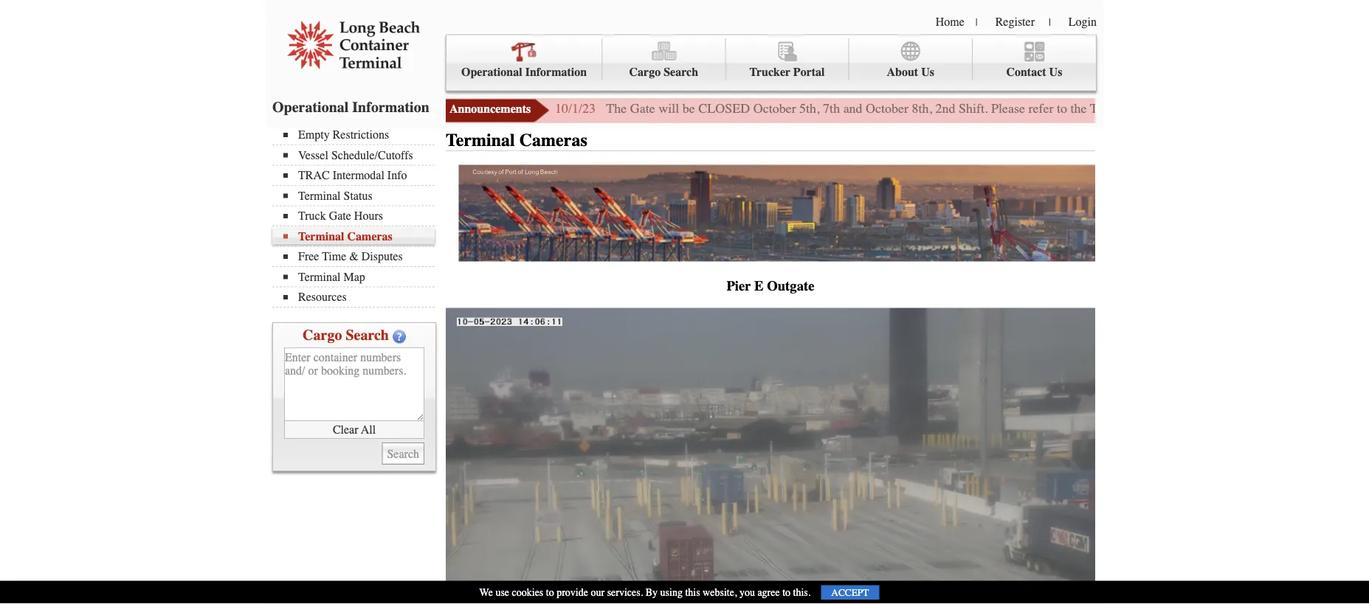 Task type: vqa. For each thing, say whether or not it's contained in the screenshot.
operational information LINK
yes



Task type: describe. For each thing, give the bounding box(es) containing it.
5th,
[[800, 101, 820, 116]]

about us
[[887, 65, 935, 79]]

contact us link
[[973, 39, 1097, 80]]

empty restrictions vessel schedule/cutoffs trac intermodal info terminal status truck gate hours terminal cameras free time & disputes terminal map resources
[[298, 128, 413, 304]]

our
[[591, 587, 605, 599]]

resources
[[298, 291, 347, 304]]

will
[[659, 101, 679, 116]]

website,
[[703, 587, 737, 599]]

please
[[992, 101, 1026, 116]]

this.
[[794, 587, 811, 599]]

0 vertical spatial cargo
[[630, 65, 661, 79]]

0 horizontal spatial operational
[[272, 99, 349, 116]]

announcements
[[450, 102, 531, 116]]

1 horizontal spatial hours
[[1153, 101, 1186, 116]]

truck inside empty restrictions vessel schedule/cutoffs trac intermodal info terminal status truck gate hours terminal cameras free time & disputes terminal map resources
[[298, 209, 326, 223]]

about
[[887, 65, 919, 79]]

trucker portal
[[750, 65, 825, 79]]

0 horizontal spatial information
[[352, 99, 430, 116]]

us for about us
[[922, 65, 935, 79]]

register
[[996, 15, 1035, 28]]

we
[[480, 587, 493, 599]]

menu bar containing empty restrictions
[[272, 127, 442, 308]]

terminal cameras link
[[284, 230, 435, 243]]

operational information link
[[447, 39, 603, 80]]

1 horizontal spatial cameras
[[520, 130, 588, 151]]

operational inside menu bar
[[462, 65, 523, 79]]

us for contact us
[[1050, 65, 1063, 79]]

clear
[[333, 423, 359, 437]]

the
[[607, 101, 627, 116]]

agree
[[758, 587, 780, 599]]

10/1/23 the gate will be closed october 5th, 7th and october 8th, 2nd shift. please refer to the truck gate hours web page for further gate details fo
[[555, 101, 1370, 116]]

contact us
[[1007, 65, 1063, 79]]

be
[[683, 101, 695, 116]]

map
[[344, 270, 365, 284]]

hours inside empty restrictions vessel schedule/cutoffs trac intermodal info terminal status truck gate hours terminal cameras free time & disputes terminal map resources
[[354, 209, 383, 223]]

time
[[322, 250, 347, 264]]

this
[[686, 587, 701, 599]]

home
[[936, 15, 965, 28]]

we use cookies to provide our services. by using this website, you agree to this.
[[480, 587, 811, 599]]

2nd
[[936, 101, 956, 116]]

refer
[[1029, 101, 1054, 116]]

e
[[755, 279, 764, 294]]

terminal cameras
[[446, 130, 588, 151]]

about us link
[[850, 39, 973, 80]]

home link
[[936, 15, 965, 28]]

pier e outgate
[[727, 279, 815, 294]]

closed
[[699, 101, 750, 116]]

vessel
[[298, 148, 329, 162]]

restrictions
[[333, 128, 389, 142]]

2 october from the left
[[866, 101, 909, 116]]

truck gate hours link
[[284, 209, 435, 223]]

page
[[1215, 101, 1240, 116]]

gate inside empty restrictions vessel schedule/cutoffs trac intermodal info terminal status truck gate hours terminal cameras free time & disputes terminal map resources
[[329, 209, 351, 223]]

for
[[1243, 101, 1259, 116]]

trucker portal link
[[726, 39, 850, 80]]

0 horizontal spatial to
[[546, 587, 554, 599]]

cookies
[[512, 587, 544, 599]]

terminal map link
[[284, 270, 435, 284]]

1 vertical spatial cargo search
[[303, 327, 389, 344]]

you
[[740, 587, 755, 599]]



Task type: locate. For each thing, give the bounding box(es) containing it.
truck
[[1091, 101, 1122, 116], [298, 209, 326, 223]]

october
[[754, 101, 797, 116], [866, 101, 909, 116]]

operational
[[462, 65, 523, 79], [272, 99, 349, 116]]

by
[[646, 587, 658, 599]]

fo
[[1365, 101, 1370, 116]]

use
[[496, 587, 510, 599]]

october left 5th,
[[754, 101, 797, 116]]

cargo search down 'resources' link
[[303, 327, 389, 344]]

0 horizontal spatial menu bar
[[272, 127, 442, 308]]

pier
[[727, 279, 751, 294]]

0 vertical spatial cameras
[[520, 130, 588, 151]]

services.
[[607, 587, 643, 599]]

gate
[[630, 101, 655, 116], [1125, 101, 1150, 116], [329, 209, 351, 223]]

empty restrictions link
[[284, 128, 435, 142]]

1 vertical spatial hours
[[354, 209, 383, 223]]

operational information inside operational information link
[[462, 65, 587, 79]]

1 horizontal spatial |
[[1049, 16, 1051, 28]]

10/1/23
[[555, 101, 596, 116]]

Enter container numbers and/ or booking numbers.  text field
[[284, 348, 425, 422]]

| right home link
[[976, 16, 978, 28]]

1 horizontal spatial truck
[[1091, 101, 1122, 116]]

cargo
[[630, 65, 661, 79], [303, 327, 342, 344]]

operational up "announcements"
[[462, 65, 523, 79]]

clear all
[[333, 423, 376, 437]]

cargo search up the will
[[630, 65, 699, 79]]

cargo search link
[[603, 39, 726, 80]]

contact
[[1007, 65, 1047, 79]]

free time & disputes link
[[284, 250, 435, 264]]

accept button
[[821, 586, 880, 600]]

schedule/cutoffs
[[331, 148, 413, 162]]

1 horizontal spatial cargo
[[630, 65, 661, 79]]

0 vertical spatial information
[[526, 65, 587, 79]]

login
[[1069, 15, 1097, 28]]

None submit
[[382, 443, 425, 465]]

0 horizontal spatial us
[[922, 65, 935, 79]]

cameras down truck gate hours link
[[347, 230, 393, 243]]

search up be
[[664, 65, 699, 79]]

1 horizontal spatial to
[[783, 587, 791, 599]]

0 vertical spatial truck
[[1091, 101, 1122, 116]]

0 horizontal spatial cameras
[[347, 230, 393, 243]]

0 vertical spatial cargo search
[[630, 65, 699, 79]]

1 horizontal spatial operational
[[462, 65, 523, 79]]

| left the login link
[[1049, 16, 1051, 28]]

truck right the
[[1091, 101, 1122, 116]]

vessel schedule/cutoffs link
[[284, 148, 435, 162]]

to left this.
[[783, 587, 791, 599]]

cargo search
[[630, 65, 699, 79], [303, 327, 389, 344]]

disputes
[[362, 250, 403, 264]]

cameras down 10/1/23 at the top left of page
[[520, 130, 588, 151]]

shift.
[[959, 101, 988, 116]]

hours down the terminal status link
[[354, 209, 383, 223]]

trac intermodal info link
[[284, 169, 435, 182]]

further
[[1262, 101, 1298, 116]]

0 horizontal spatial search
[[346, 327, 389, 344]]

1 vertical spatial truck
[[298, 209, 326, 223]]

1 october from the left
[[754, 101, 797, 116]]

terminal up free
[[298, 230, 345, 243]]

0 horizontal spatial |
[[976, 16, 978, 28]]

1 vertical spatial menu bar
[[272, 127, 442, 308]]

trac
[[298, 169, 330, 182]]

terminal down "announcements"
[[446, 130, 515, 151]]

outgate
[[767, 279, 815, 294]]

0 vertical spatial operational
[[462, 65, 523, 79]]

0 horizontal spatial cargo search
[[303, 327, 389, 344]]

intermodal
[[333, 169, 385, 182]]

1 vertical spatial cameras
[[347, 230, 393, 243]]

2 us from the left
[[1050, 65, 1063, 79]]

0 horizontal spatial cargo
[[303, 327, 342, 344]]

information inside menu bar
[[526, 65, 587, 79]]

0 horizontal spatial hours
[[354, 209, 383, 223]]

empty
[[298, 128, 330, 142]]

info
[[388, 169, 407, 182]]

1 vertical spatial information
[[352, 99, 430, 116]]

search down 'resources' link
[[346, 327, 389, 344]]

free
[[298, 250, 319, 264]]

2 horizontal spatial gate
[[1125, 101, 1150, 116]]

1 | from the left
[[976, 16, 978, 28]]

1 vertical spatial operational information
[[272, 99, 430, 116]]

operational up empty
[[272, 99, 349, 116]]

0 horizontal spatial gate
[[329, 209, 351, 223]]

cameras
[[520, 130, 588, 151], [347, 230, 393, 243]]

gate
[[1301, 101, 1324, 116]]

operational information up empty restrictions link
[[272, 99, 430, 116]]

status
[[344, 189, 373, 203]]

search
[[664, 65, 699, 79], [346, 327, 389, 344]]

2 horizontal spatial to
[[1057, 101, 1068, 116]]

terminal status link
[[284, 189, 435, 203]]

cargo up the will
[[630, 65, 661, 79]]

us right about
[[922, 65, 935, 79]]

login link
[[1069, 15, 1097, 28]]

menu bar
[[446, 34, 1097, 91], [272, 127, 442, 308]]

1 us from the left
[[922, 65, 935, 79]]

1 horizontal spatial cargo search
[[630, 65, 699, 79]]

resources link
[[284, 291, 435, 304]]

clear all button
[[284, 422, 425, 439]]

accept
[[832, 587, 869, 599]]

information up 10/1/23 at the top left of page
[[526, 65, 587, 79]]

0 horizontal spatial operational information
[[272, 99, 430, 116]]

search inside menu bar
[[664, 65, 699, 79]]

cargo down resources
[[303, 327, 342, 344]]

october right and
[[866, 101, 909, 116]]

menu bar containing operational information
[[446, 34, 1097, 91]]

0 vertical spatial menu bar
[[446, 34, 1097, 91]]

terminal
[[446, 130, 515, 151], [298, 189, 341, 203], [298, 230, 345, 243], [298, 270, 341, 284]]

1 horizontal spatial menu bar
[[446, 34, 1097, 91]]

the
[[1071, 101, 1087, 116]]

0 horizontal spatial october
[[754, 101, 797, 116]]

register link
[[996, 15, 1035, 28]]

hours
[[1153, 101, 1186, 116], [354, 209, 383, 223]]

using
[[661, 587, 683, 599]]

1 vertical spatial cargo
[[303, 327, 342, 344]]

portal
[[794, 65, 825, 79]]

1 vertical spatial search
[[346, 327, 389, 344]]

&
[[350, 250, 359, 264]]

cameras inside empty restrictions vessel schedule/cutoffs trac intermodal info terminal status truck gate hours terminal cameras free time & disputes terminal map resources
[[347, 230, 393, 243]]

web
[[1189, 101, 1211, 116]]

1 horizontal spatial us
[[1050, 65, 1063, 79]]

terminal down trac
[[298, 189, 341, 203]]

us
[[922, 65, 935, 79], [1050, 65, 1063, 79]]

information up the restrictions
[[352, 99, 430, 116]]

0 vertical spatial search
[[664, 65, 699, 79]]

0 horizontal spatial truck
[[298, 209, 326, 223]]

1 horizontal spatial october
[[866, 101, 909, 116]]

7th
[[823, 101, 840, 116]]

2 | from the left
[[1049, 16, 1051, 28]]

1 horizontal spatial search
[[664, 65, 699, 79]]

and
[[844, 101, 863, 116]]

terminal up resources
[[298, 270, 341, 284]]

1 horizontal spatial gate
[[630, 101, 655, 116]]

all
[[361, 423, 376, 437]]

operational information
[[462, 65, 587, 79], [272, 99, 430, 116]]

1 vertical spatial operational
[[272, 99, 349, 116]]

0 vertical spatial hours
[[1153, 101, 1186, 116]]

details
[[1327, 101, 1362, 116]]

1 horizontal spatial operational information
[[462, 65, 587, 79]]

to right cookies
[[546, 587, 554, 599]]

|
[[976, 16, 978, 28], [1049, 16, 1051, 28]]

information
[[526, 65, 587, 79], [352, 99, 430, 116]]

1 horizontal spatial information
[[526, 65, 587, 79]]

provide
[[557, 587, 589, 599]]

us right "contact"
[[1050, 65, 1063, 79]]

operational information up "announcements"
[[462, 65, 587, 79]]

to
[[1057, 101, 1068, 116], [546, 587, 554, 599], [783, 587, 791, 599]]

8th,
[[912, 101, 933, 116]]

0 vertical spatial operational information
[[462, 65, 587, 79]]

hours left web at top
[[1153, 101, 1186, 116]]

truck down trac
[[298, 209, 326, 223]]

to left the
[[1057, 101, 1068, 116]]

trucker
[[750, 65, 791, 79]]



